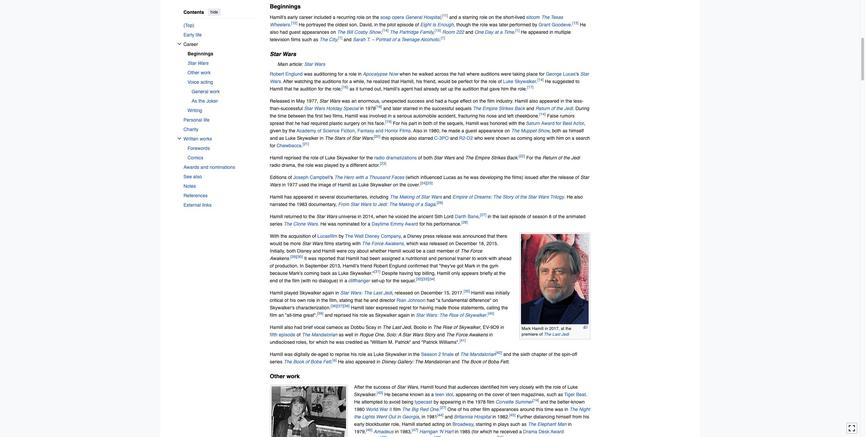Task type: locate. For each thing, give the bounding box(es) containing it.
note
[[270, 60, 591, 68]]

x small image
[[177, 136, 181, 141]]

fullscreen image
[[849, 426, 856, 432]]



Task type: describe. For each thing, give the bounding box(es) containing it.
x small image
[[177, 42, 181, 46]]



Task type: vqa. For each thing, say whether or not it's contained in the screenshot.
Attribution-
no



